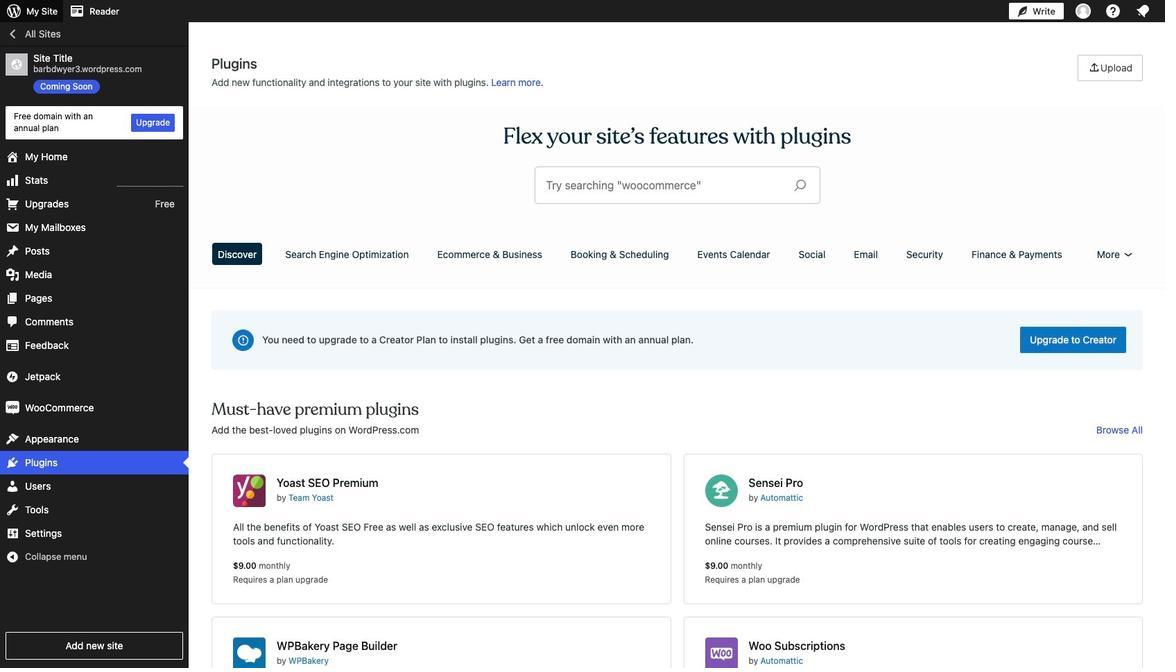 Task type: vqa. For each thing, say whether or not it's contained in the screenshot.
Manage your notifications icon
yes



Task type: locate. For each thing, give the bounding box(es) containing it.
highest hourly views 0 image
[[117, 177, 183, 186]]

img image
[[6, 370, 19, 383], [6, 401, 19, 415]]

plugin icon image
[[233, 475, 266, 507], [705, 475, 738, 507], [233, 638, 266, 668], [705, 638, 738, 668]]

main content
[[207, 55, 1148, 668]]

0 vertical spatial img image
[[6, 370, 19, 383]]

1 vertical spatial img image
[[6, 401, 19, 415]]

2 img image from the top
[[6, 401, 19, 415]]

None search field
[[535, 167, 820, 203]]

open search image
[[783, 176, 818, 195]]

manage your notifications image
[[1135, 3, 1152, 19]]

1 img image from the top
[[6, 370, 19, 383]]



Task type: describe. For each thing, give the bounding box(es) containing it.
help image
[[1105, 3, 1122, 19]]

Search search field
[[546, 167, 783, 203]]

my profile image
[[1076, 3, 1091, 19]]



